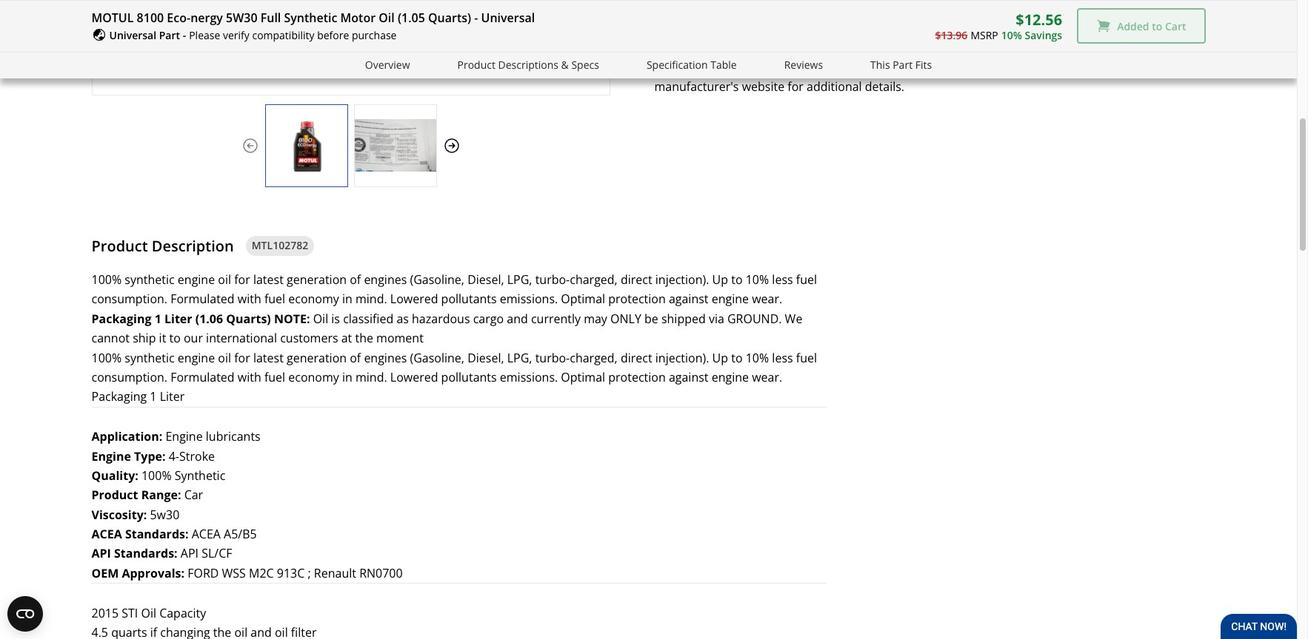 Task type: vqa. For each thing, say whether or not it's contained in the screenshot.
synthetic within the Oil is classified as hazardous cargo and currently may ONLY be shipped via GROUND. We cannot ship it to our international customers at the moment 100% synthetic engine oil for latest generation of engines (Gasoline, Diesel, LPG, turbo-charged, direct injection). Up to 10% less fuel consumption. Formulated with fuel economy in mind. Lowered pollutants emissions. Optimal protection against engine wear. Packaging 1 Liter
yes



Task type: describe. For each thing, give the bounding box(es) containing it.
mind. inside oil is classified as hazardous cargo and currently may only be shipped via ground. we cannot ship it to our international customers at the moment 100% synthetic engine oil for latest generation of engines (gasoline, diesel, lpg, turbo-charged, direct injection). up to 10% less fuel consumption. formulated with fuel economy in mind. lowered pollutants emissions. optimal protection against engine wear. packaging 1 liter
[[356, 370, 387, 386]]

stroke
[[179, 449, 215, 465]]

100% synthetic engine oil for latest generation of engines (gasoline, diesel, lpg, turbo-charged, direct injection). up to 10% less fuel consumption. formulated with fuel economy in mind. lowered pollutants emissions. optimal protection against engine wear. packaging 1 liter (1.06 quarts) note:
[[91, 272, 817, 327]]

motul 8100 eco-nergy 5w30 full synthetic motor oil (1.05 quarts) - universal
[[91, 10, 535, 26]]

with inside oil is classified as hazardous cargo and currently may only be shipped via ground. we cannot ship it to our international customers at the moment 100% synthetic engine oil for latest generation of engines (gasoline, diesel, lpg, turbo-charged, direct injection). up to 10% less fuel consumption. formulated with fuel economy in mind. lowered pollutants emissions. optimal protection against engine wear. packaging 1 liter
[[238, 370, 261, 386]]

description
[[152, 236, 234, 256]]

$12.56
[[1016, 10, 1062, 30]]

in inside 100% synthetic engine oil for latest generation of engines (gasoline, diesel, lpg, turbo-charged, direct injection). up to 10% less fuel consumption. formulated with fuel economy in mind. lowered pollutants emissions. optimal protection against engine wear. packaging 1 liter (1.06 quarts) note:
[[342, 291, 352, 308]]

protection inside 100% synthetic engine oil for latest generation of engines (gasoline, diesel, lpg, turbo-charged, direct injection). up to 10% less fuel consumption. formulated with fuel economy in mind. lowered pollutants emissions. optimal protection against engine wear. packaging 1 liter (1.06 quarts) note:
[[608, 291, 666, 308]]

range:
[[141, 488, 181, 504]]

oil is classified as hazardous cargo and currently may only be shipped via ground. we cannot ship it to our international customers at the moment 100% synthetic engine oil for latest generation of engines (gasoline, diesel, lpg, turbo-charged, direct injection). up to 10% less fuel consumption. formulated with fuel economy in mind. lowered pollutants emissions. optimal protection against engine wear. packaging 1 liter
[[91, 311, 817, 405]]

approvals:
[[122, 566, 184, 582]]

see
[[1130, 59, 1150, 75]]

oil inside 100% synthetic engine oil for latest generation of engines (gasoline, diesel, lpg, turbo-charged, direct injection). up to 10% less fuel consumption. formulated with fuel economy in mind. lowered pollutants emissions. optimal protection against engine wear. packaging 1 liter (1.06 quarts) note:
[[218, 272, 231, 288]]

cannot
[[91, 330, 130, 347]]

reviews link
[[784, 57, 823, 74]]

engine down via
[[712, 370, 749, 386]]

application:
[[91, 429, 162, 445]]

moment
[[376, 330, 424, 347]]

5w30
[[226, 10, 257, 26]]

product inside application: engine lubricants engine type: 4-stroke quality: 100% synthetic product range: car viscosity: 5w30 acea standards: acea a5/b5 api standards: api sl/cf oem approvals: ford wss m2c 913c ; renault rn0700
[[91, 488, 138, 504]]

verify
[[223, 28, 249, 42]]

latest inside 100% synthetic engine oil for latest generation of engines (gasoline, diesel, lpg, turbo-charged, direct injection). up to 10% less fuel consumption. formulated with fuel economy in mind. lowered pollutants emissions. optimal protection against engine wear. packaging 1 liter (1.06 quarts) note:
[[253, 272, 284, 288]]

economy inside oil is classified as hazardous cargo and currently may only be shipped via ground. we cannot ship it to our international customers at the moment 100% synthetic engine oil for latest generation of engines (gasoline, diesel, lpg, turbo-charged, direct injection). up to 10% less fuel consumption. formulated with fuel economy in mind. lowered pollutants emissions. optimal protection against engine wear. packaging 1 liter
[[288, 370, 339, 386]]

8100
[[137, 10, 164, 26]]

manufacturer's
[[654, 78, 739, 95]]

1 inside oil is classified as hazardous cargo and currently may only be shipped via ground. we cannot ship it to our international customers at the moment 100% synthetic engine oil for latest generation of engines (gasoline, diesel, lpg, turbo-charged, direct injection). up to 10% less fuel consumption. formulated with fuel economy in mind. lowered pollutants emissions. optimal protection against engine wear. packaging 1 liter
[[150, 389, 157, 405]]

synthetic inside 100% synthetic engine oil for latest generation of engines (gasoline, diesel, lpg, turbo-charged, direct injection). up to 10% less fuel consumption. formulated with fuel economy in mind. lowered pollutants emissions. optimal protection against engine wear. packaging 1 liter (1.06 quarts) note:
[[125, 272, 175, 288]]

of inside oil is classified as hazardous cargo and currently may only be shipped via ground. we cannot ship it to our international customers at the moment 100% synthetic engine oil for latest generation of engines (gasoline, diesel, lpg, turbo-charged, direct injection). up to 10% less fuel consumption. formulated with fuel economy in mind. lowered pollutants emissions. optimal protection against engine wear. packaging 1 liter
[[350, 350, 361, 366]]

pollutants inside 100% synthetic engine oil for latest generation of engines (gasoline, diesel, lpg, turbo-charged, direct injection). up to 10% less fuel consumption. formulated with fuel economy in mind. lowered pollutants emissions. optimal protection against engine wear. packaging 1 liter (1.06 quarts) note:
[[441, 291, 497, 308]]

website
[[742, 78, 785, 95]]

fits
[[915, 58, 932, 72]]

0 vertical spatial standards:
[[125, 527, 189, 543]]

0 horizontal spatial universal
[[109, 28, 156, 42]]

manufacturer
[[996, 59, 1072, 75]]

a5/b5
[[224, 527, 257, 543]]

full
[[975, 59, 992, 75]]

this part fits link
[[870, 57, 932, 74]]

is inside this part is new and carries a full manufacturer warranty. see manufacturer's website for additional details.
[[863, 59, 872, 75]]

as
[[397, 311, 409, 327]]

overview
[[365, 58, 410, 72]]

synthetic inside application: engine lubricants engine type: 4-stroke quality: 100% synthetic product range: car viscosity: 5w30 acea standards: acea a5/b5 api standards: api sl/cf oem approvals: ford wss m2c 913c ; renault rn0700
[[175, 468, 225, 484]]

application: engine lubricants engine type: 4-stroke quality: 100% synthetic product range: car viscosity: 5w30 acea standards: acea a5/b5 api standards: api sl/cf oem approvals: ford wss m2c 913c ; renault rn0700
[[91, 429, 403, 582]]

specification table link
[[647, 57, 737, 74]]

the
[[355, 330, 373, 347]]

only
[[610, 311, 641, 327]]

ship
[[133, 330, 156, 347]]

(gasoline, inside 100% synthetic engine oil for latest generation of engines (gasoline, diesel, lpg, turbo-charged, direct injection). up to 10% less fuel consumption. formulated with fuel economy in mind. lowered pollutants emissions. optimal protection against engine wear. packaging 1 liter (1.06 quarts) note:
[[410, 272, 464, 288]]

please
[[189, 28, 220, 42]]

engines inside 100% synthetic engine oil for latest generation of engines (gasoline, diesel, lpg, turbo-charged, direct injection). up to 10% less fuel consumption. formulated with fuel economy in mind. lowered pollutants emissions. optimal protection against engine wear. packaging 1 liter (1.06 quarts) note:
[[364, 272, 407, 288]]

it
[[159, 330, 166, 347]]

motul
[[91, 10, 134, 26]]

compatibility
[[252, 28, 314, 42]]

to down "ground."
[[731, 350, 743, 366]]

direct inside 100% synthetic engine oil for latest generation of engines (gasoline, diesel, lpg, turbo-charged, direct injection). up to 10% less fuel consumption. formulated with fuel economy in mind. lowered pollutants emissions. optimal protection against engine wear. packaging 1 liter (1.06 quarts) note:
[[621, 272, 652, 288]]

generation inside oil is classified as hazardous cargo and currently may only be shipped via ground. we cannot ship it to our international customers at the moment 100% synthetic engine oil for latest generation of engines (gasoline, diesel, lpg, turbo-charged, direct injection). up to 10% less fuel consumption. formulated with fuel economy in mind. lowered pollutants emissions. optimal protection against engine wear. packaging 1 liter
[[287, 350, 347, 366]]

of inside 100% synthetic engine oil for latest generation of engines (gasoline, diesel, lpg, turbo-charged, direct injection). up to 10% less fuel consumption. formulated with fuel economy in mind. lowered pollutants emissions. optimal protection against engine wear. packaging 1 liter (1.06 quarts) note:
[[350, 272, 361, 288]]

fuel up note:
[[264, 291, 285, 308]]

100% inside oil is classified as hazardous cargo and currently may only be shipped via ground. we cannot ship it to our international customers at the moment 100% synthetic engine oil for latest generation of engines (gasoline, diesel, lpg, turbo-charged, direct injection). up to 10% less fuel consumption. formulated with fuel economy in mind. lowered pollutants emissions. optimal protection against engine wear. packaging 1 liter
[[91, 350, 122, 366]]

capacity
[[159, 606, 206, 622]]

international
[[206, 330, 277, 347]]

wear. inside oil is classified as hazardous cargo and currently may only be shipped via ground. we cannot ship it to our international customers at the moment 100% synthetic engine oil for latest generation of engines (gasoline, diesel, lpg, turbo-charged, direct injection). up to 10% less fuel consumption. formulated with fuel economy in mind. lowered pollutants emissions. optimal protection against engine wear. packaging 1 liter
[[752, 370, 782, 386]]

1 vertical spatial -
[[183, 28, 186, 42]]

pollutants inside oil is classified as hazardous cargo and currently may only be shipped via ground. we cannot ship it to our international customers at the moment 100% synthetic engine oil for latest generation of engines (gasoline, diesel, lpg, turbo-charged, direct injection). up to 10% less fuel consumption. formulated with fuel economy in mind. lowered pollutants emissions. optimal protection against engine wear. packaging 1 liter
[[441, 370, 497, 386]]

nergy
[[190, 10, 223, 26]]

be
[[644, 311, 658, 327]]

customers
[[280, 330, 338, 347]]

consumption. inside oil is classified as hazardous cargo and currently may only be shipped via ground. we cannot ship it to our international customers at the moment 100% synthetic engine oil for latest generation of engines (gasoline, diesel, lpg, turbo-charged, direct injection). up to 10% less fuel consumption. formulated with fuel economy in mind. lowered pollutants emissions. optimal protection against engine wear. packaging 1 liter
[[91, 370, 167, 386]]

ground.
[[727, 311, 782, 327]]

oil inside oil is classified as hazardous cargo and currently may only be shipped via ground. we cannot ship it to our international customers at the moment 100% synthetic engine oil for latest generation of engines (gasoline, diesel, lpg, turbo-charged, direct injection). up to 10% less fuel consumption. formulated with fuel economy in mind. lowered pollutants emissions. optimal protection against engine wear. packaging 1 liter
[[313, 311, 328, 327]]

$13.96
[[935, 28, 968, 42]]

2 api from the left
[[181, 546, 199, 563]]

product for product descriptions & specs
[[457, 58, 495, 72]]

eco-
[[167, 10, 190, 26]]

0 horizontal spatial engine
[[91, 449, 131, 465]]

table
[[710, 58, 737, 72]]

is inside oil is classified as hazardous cargo and currently may only be shipped via ground. we cannot ship it to our international customers at the moment 100% synthetic engine oil for latest generation of engines (gasoline, diesel, lpg, turbo-charged, direct injection). up to 10% less fuel consumption. formulated with fuel economy in mind. lowered pollutants emissions. optimal protection against engine wear. packaging 1 liter
[[331, 311, 340, 327]]

this part fits
[[870, 58, 932, 72]]

type:
[[134, 449, 166, 465]]

10% inside 100% synthetic engine oil for latest generation of engines (gasoline, diesel, lpg, turbo-charged, direct injection). up to 10% less fuel consumption. formulated with fuel economy in mind. lowered pollutants emissions. optimal protection against engine wear. packaging 1 liter (1.06 quarts) note:
[[746, 272, 769, 288]]

overview link
[[365, 57, 410, 74]]

packaging inside oil is classified as hazardous cargo and currently may only be shipped via ground. we cannot ship it to our international customers at the moment 100% synthetic engine oil for latest generation of engines (gasoline, diesel, lpg, turbo-charged, direct injection). up to 10% less fuel consumption. formulated with fuel economy in mind. lowered pollutants emissions. optimal protection against engine wear. packaging 1 liter
[[91, 389, 147, 405]]

added to cart
[[1117, 19, 1186, 33]]

part for this
[[893, 58, 913, 72]]

1 api from the left
[[91, 546, 111, 563]]

5w30
[[150, 507, 179, 523]]

1 mtl102782 motul 8100 eco-nergy 5w30 full synthetic motor oil (1.05 quarts) - 2015-2020 wrx / sti, image from the left
[[266, 119, 347, 172]]

100% inside application: engine lubricants engine type: 4-stroke quality: 100% synthetic product range: car viscosity: 5w30 acea standards: acea a5/b5 api standards: api sl/cf oem approvals: ford wss m2c 913c ; renault rn0700
[[141, 468, 172, 484]]

quarts) inside 100% synthetic engine oil for latest generation of engines (gasoline, diesel, lpg, turbo-charged, direct injection). up to 10% less fuel consumption. formulated with fuel economy in mind. lowered pollutants emissions. optimal protection against engine wear. packaging 1 liter (1.06 quarts) note:
[[226, 311, 271, 327]]

against inside 100% synthetic engine oil for latest generation of engines (gasoline, diesel, lpg, turbo-charged, direct injection). up to 10% less fuel consumption. formulated with fuel economy in mind. lowered pollutants emissions. optimal protection against engine wear. packaging 1 liter (1.06 quarts) note:
[[669, 291, 708, 308]]

warranty:
[[749, 59, 809, 75]]

car
[[184, 488, 203, 504]]

lubricants
[[206, 429, 261, 445]]

fuel up the we
[[796, 272, 817, 288]]

10% inside $12.56 $13.96 msrp 10% savings
[[1001, 28, 1022, 42]]

direct inside oil is classified as hazardous cargo and currently may only be shipped via ground. we cannot ship it to our international customers at the moment 100% synthetic engine oil for latest generation of engines (gasoline, diesel, lpg, turbo-charged, direct injection). up to 10% less fuel consumption. formulated with fuel economy in mind. lowered pollutants emissions. optimal protection against engine wear. packaging 1 liter
[[621, 350, 652, 366]]

manufacturer's warranty:
[[654, 59, 809, 75]]

purchase
[[352, 28, 397, 42]]

note:
[[274, 311, 310, 327]]

m2c
[[249, 566, 274, 582]]

fuel down the we
[[796, 350, 817, 366]]

descriptions
[[498, 58, 558, 72]]

1 inside 100% synthetic engine oil for latest generation of engines (gasoline, diesel, lpg, turbo-charged, direct injection). up to 10% less fuel consumption. formulated with fuel economy in mind. lowered pollutants emissions. optimal protection against engine wear. packaging 1 liter (1.06 quarts) note:
[[155, 311, 161, 327]]

classified
[[343, 311, 393, 327]]

liter inside 100% synthetic engine oil for latest generation of engines (gasoline, diesel, lpg, turbo-charged, direct injection). up to 10% less fuel consumption. formulated with fuel economy in mind. lowered pollutants emissions. optimal protection against engine wear. packaging 1 liter (1.06 quarts) note:
[[164, 311, 192, 327]]

added to cart button
[[1077, 8, 1205, 44]]

to inside button
[[1152, 19, 1162, 33]]

full
[[261, 10, 281, 26]]

and inside this part is new and carries a full manufacturer warranty. see manufacturer's website for additional details.
[[901, 59, 922, 75]]

sti
[[122, 606, 138, 622]]

carries
[[925, 59, 962, 75]]

product descriptions & specs link
[[457, 57, 599, 74]]

savings
[[1025, 28, 1062, 42]]

our
[[184, 330, 203, 347]]

1 horizontal spatial quarts)
[[428, 10, 471, 26]]

at
[[341, 330, 352, 347]]

renault
[[314, 566, 356, 582]]

warranty.
[[1075, 59, 1127, 75]]

emissions. inside oil is classified as hazardous cargo and currently may only be shipped via ground. we cannot ship it to our international customers at the moment 100% synthetic engine oil for latest generation of engines (gasoline, diesel, lpg, turbo-charged, direct injection). up to 10% less fuel consumption. formulated with fuel economy in mind. lowered pollutants emissions. optimal protection against engine wear. packaging 1 liter
[[500, 370, 558, 386]]

reviews
[[784, 58, 823, 72]]

&
[[561, 58, 569, 72]]



Task type: locate. For each thing, give the bounding box(es) containing it.
0 vertical spatial 10%
[[1001, 28, 1022, 42]]

1 diesel, from the top
[[467, 272, 504, 288]]

charged, inside 100% synthetic engine oil for latest generation of engines (gasoline, diesel, lpg, turbo-charged, direct injection). up to 10% less fuel consumption. formulated with fuel economy in mind. lowered pollutants emissions. optimal protection against engine wear. packaging 1 liter (1.06 quarts) note:
[[570, 272, 618, 288]]

ford
[[188, 566, 219, 582]]

cargo
[[473, 311, 504, 327]]

lowered inside 100% synthetic engine oil for latest generation of engines (gasoline, diesel, lpg, turbo-charged, direct injection). up to 10% less fuel consumption. formulated with fuel economy in mind. lowered pollutants emissions. optimal protection against engine wear. packaging 1 liter (1.06 quarts) note:
[[390, 291, 438, 308]]

shipped
[[661, 311, 706, 327]]

injection). inside 100% synthetic engine oil for latest generation of engines (gasoline, diesel, lpg, turbo-charged, direct injection). up to 10% less fuel consumption. formulated with fuel economy in mind. lowered pollutants emissions. optimal protection against engine wear. packaging 1 liter (1.06 quarts) note:
[[655, 272, 709, 288]]

new
[[875, 59, 898, 75]]

1 vertical spatial protection
[[608, 370, 666, 386]]

quarts) up international
[[226, 311, 271, 327]]

(1.05
[[398, 10, 425, 26]]

2 with from the top
[[238, 370, 261, 386]]

packaging
[[91, 311, 151, 327], [91, 389, 147, 405]]

0 horizontal spatial acea
[[91, 527, 122, 543]]

consumption. inside 100% synthetic engine oil for latest generation of engines (gasoline, diesel, lpg, turbo-charged, direct injection). up to 10% less fuel consumption. formulated with fuel economy in mind. lowered pollutants emissions. optimal protection against engine wear. packaging 1 liter (1.06 quarts) note:
[[91, 291, 167, 308]]

1 horizontal spatial and
[[901, 59, 922, 75]]

up down via
[[712, 350, 728, 366]]

product
[[457, 58, 495, 72], [91, 236, 148, 256], [91, 488, 138, 504]]

lowered
[[390, 291, 438, 308], [390, 370, 438, 386]]

wear.
[[752, 291, 782, 308], [752, 370, 782, 386]]

oil right sti at the left of the page
[[141, 606, 156, 622]]

1 horizontal spatial part
[[893, 58, 913, 72]]

is
[[863, 59, 872, 75], [331, 311, 340, 327]]

cart
[[1165, 19, 1186, 33]]

formulated up the (1.06 at the left of page
[[170, 291, 235, 308]]

a
[[966, 59, 972, 75]]

injection). up shipped
[[655, 272, 709, 288]]

for
[[788, 78, 804, 95], [234, 272, 250, 288], [234, 350, 250, 366]]

2 against from the top
[[669, 370, 708, 386]]

quarts) right (1.05
[[428, 10, 471, 26]]

1 vertical spatial engine
[[91, 449, 131, 465]]

optimal inside 100% synthetic engine oil for latest generation of engines (gasoline, diesel, lpg, turbo-charged, direct injection). up to 10% less fuel consumption. formulated with fuel economy in mind. lowered pollutants emissions. optimal protection against engine wear. packaging 1 liter (1.06 quarts) note:
[[561, 291, 605, 308]]

consumption. up ship
[[91, 291, 167, 308]]

wear. inside 100% synthetic engine oil for latest generation of engines (gasoline, diesel, lpg, turbo-charged, direct injection). up to 10% less fuel consumption. formulated with fuel economy in mind. lowered pollutants emissions. optimal protection against engine wear. packaging 1 liter (1.06 quarts) note:
[[752, 291, 782, 308]]

1 engines from the top
[[364, 272, 407, 288]]

1 wear. from the top
[[752, 291, 782, 308]]

quality:
[[91, 468, 138, 484]]

lowered inside oil is classified as hazardous cargo and currently may only be shipped via ground. we cannot ship it to our international customers at the moment 100% synthetic engine oil for latest generation of engines (gasoline, diesel, lpg, turbo-charged, direct injection). up to 10% less fuel consumption. formulated with fuel economy in mind. lowered pollutants emissions. optimal protection against engine wear. packaging 1 liter
[[390, 370, 438, 386]]

2 generation from the top
[[287, 350, 347, 366]]

0 vertical spatial for
[[788, 78, 804, 95]]

protection down only
[[608, 370, 666, 386]]

1 lpg, from the top
[[507, 272, 532, 288]]

1 packaging from the top
[[91, 311, 151, 327]]

of down "at"
[[350, 350, 361, 366]]

1 horizontal spatial this
[[870, 58, 890, 72]]

against
[[669, 291, 708, 308], [669, 370, 708, 386]]

economy up note:
[[288, 291, 339, 308]]

less inside oil is classified as hazardous cargo and currently may only be shipped via ground. we cannot ship it to our international customers at the moment 100% synthetic engine oil for latest generation of engines (gasoline, diesel, lpg, turbo-charged, direct injection). up to 10% less fuel consumption. formulated with fuel economy in mind. lowered pollutants emissions. optimal protection against engine wear. packaging 1 liter
[[772, 350, 793, 366]]

1 acea from the left
[[91, 527, 122, 543]]

liter up "our"
[[164, 311, 192, 327]]

0 vertical spatial -
[[474, 10, 478, 26]]

0 vertical spatial quarts)
[[428, 10, 471, 26]]

and inside oil is classified as hazardous cargo and currently may only be shipped via ground. we cannot ship it to our international customers at the moment 100% synthetic engine oil for latest generation of engines (gasoline, diesel, lpg, turbo-charged, direct injection). up to 10% less fuel consumption. formulated with fuel economy in mind. lowered pollutants emissions. optimal protection against engine wear. packaging 1 liter
[[507, 311, 528, 327]]

engines inside oil is classified as hazardous cargo and currently may only be shipped via ground. we cannot ship it to our international customers at the moment 100% synthetic engine oil for latest generation of engines (gasoline, diesel, lpg, turbo-charged, direct injection). up to 10% less fuel consumption. formulated with fuel economy in mind. lowered pollutants emissions. optimal protection against engine wear. packaging 1 liter
[[364, 350, 407, 366]]

charged, down may
[[570, 350, 618, 366]]

2015 sti oil capacity
[[91, 606, 206, 622]]

diesel, up cargo
[[467, 272, 504, 288]]

1 vertical spatial generation
[[287, 350, 347, 366]]

0 vertical spatial protection
[[608, 291, 666, 308]]

0 horizontal spatial api
[[91, 546, 111, 563]]

with up international
[[238, 291, 261, 308]]

engine up the quality:
[[91, 449, 131, 465]]

hazardous
[[412, 311, 470, 327]]

against down shipped
[[669, 370, 708, 386]]

0 vertical spatial emissions.
[[500, 291, 558, 308]]

0 vertical spatial less
[[772, 272, 793, 288]]

against up shipped
[[669, 291, 708, 308]]

1 against from the top
[[669, 291, 708, 308]]

0 vertical spatial injection).
[[655, 272, 709, 288]]

0 vertical spatial latest
[[253, 272, 284, 288]]

1 economy from the top
[[288, 291, 339, 308]]

0 vertical spatial pollutants
[[441, 291, 497, 308]]

generation down the customers
[[287, 350, 347, 366]]

with
[[238, 291, 261, 308], [238, 370, 261, 386]]

2 direct from the top
[[621, 350, 652, 366]]

2 acea from the left
[[192, 527, 221, 543]]

and right cargo
[[507, 311, 528, 327]]

4-
[[169, 449, 179, 465]]

2 up from the top
[[712, 350, 728, 366]]

1 vertical spatial against
[[669, 370, 708, 386]]

1 consumption. from the top
[[91, 291, 167, 308]]

100% down the cannot in the left bottom of the page
[[91, 350, 122, 366]]

standards: down 5w30
[[125, 527, 189, 543]]

injection). down shipped
[[655, 350, 709, 366]]

0 vertical spatial diesel,
[[467, 272, 504, 288]]

1 vertical spatial lowered
[[390, 370, 438, 386]]

1 direct from the top
[[621, 272, 652, 288]]

0 horizontal spatial this
[[812, 59, 834, 75]]

engines
[[364, 272, 407, 288], [364, 350, 407, 366]]

engine up via
[[712, 291, 749, 308]]

2 protection from the top
[[608, 370, 666, 386]]

1 vertical spatial part
[[893, 58, 913, 72]]

we
[[785, 311, 802, 327]]

0 horizontal spatial mtl102782 motul 8100 eco-nergy 5w30 full synthetic motor oil (1.05 quarts) - 2015-2020 wrx / sti, image
[[266, 119, 347, 172]]

protection inside oil is classified as hazardous cargo and currently may only be shipped via ground. we cannot ship it to our international customers at the moment 100% synthetic engine oil for latest generation of engines (gasoline, diesel, lpg, turbo-charged, direct injection). up to 10% less fuel consumption. formulated with fuel economy in mind. lowered pollutants emissions. optimal protection against engine wear. packaging 1 liter
[[608, 370, 666, 386]]

up
[[712, 272, 728, 288], [712, 350, 728, 366]]

fuel down international
[[264, 370, 285, 386]]

product descriptions & specs
[[457, 58, 599, 72]]

engine down "our"
[[178, 350, 215, 366]]

quarts)
[[428, 10, 471, 26], [226, 311, 271, 327]]

details.
[[865, 78, 904, 95]]

diesel, inside 100% synthetic engine oil for latest generation of engines (gasoline, diesel, lpg, turbo-charged, direct injection). up to 10% less fuel consumption. formulated with fuel economy in mind. lowered pollutants emissions. optimal protection against engine wear. packaging 1 liter (1.06 quarts) note:
[[467, 272, 504, 288]]

1 oil from the top
[[218, 272, 231, 288]]

synthetic down ship
[[125, 350, 175, 366]]

formulated
[[170, 291, 235, 308], [170, 370, 235, 386]]

lpg,
[[507, 272, 532, 288], [507, 350, 532, 366]]

0 vertical spatial consumption.
[[91, 291, 167, 308]]

part
[[837, 59, 860, 75]]

this inside this part is new and carries a full manufacturer warranty. see manufacturer's website for additional details.
[[812, 59, 834, 75]]

0 vertical spatial synthetic
[[284, 10, 337, 26]]

turbo- inside 100% synthetic engine oil for latest generation of engines (gasoline, diesel, lpg, turbo-charged, direct injection). up to 10% less fuel consumption. formulated with fuel economy in mind. lowered pollutants emissions. optimal protection against engine wear. packaging 1 liter (1.06 quarts) note:
[[535, 272, 570, 288]]

universal part - please verify compatibility before purchase
[[109, 28, 397, 42]]

0 vertical spatial 100%
[[91, 272, 122, 288]]

1 vertical spatial diesel,
[[467, 350, 504, 366]]

1
[[155, 311, 161, 327], [150, 389, 157, 405]]

2 in from the top
[[342, 370, 352, 386]]

0 horizontal spatial is
[[331, 311, 340, 327]]

oil
[[379, 10, 395, 26], [313, 311, 328, 327], [141, 606, 156, 622]]

2015
[[91, 606, 119, 622]]

0 vertical spatial engine
[[165, 429, 203, 445]]

before
[[317, 28, 349, 42]]

turbo- inside oil is classified as hazardous cargo and currently may only be shipped via ground. we cannot ship it to our international customers at the moment 100% synthetic engine oil for latest generation of engines (gasoline, diesel, lpg, turbo-charged, direct injection). up to 10% less fuel consumption. formulated with fuel economy in mind. lowered pollutants emissions. optimal protection against engine wear. packaging 1 liter
[[535, 350, 570, 366]]

specification
[[647, 58, 708, 72]]

oil up the customers
[[313, 311, 328, 327]]

and
[[901, 59, 922, 75], [507, 311, 528, 327]]

generation
[[287, 272, 347, 288], [287, 350, 347, 366]]

0 horizontal spatial part
[[159, 28, 180, 42]]

less inside 100% synthetic engine oil for latest generation of engines (gasoline, diesel, lpg, turbo-charged, direct injection). up to 10% less fuel consumption. formulated with fuel economy in mind. lowered pollutants emissions. optimal protection against engine wear. packaging 1 liter (1.06 quarts) note:
[[772, 272, 793, 288]]

turbo- down currently
[[535, 350, 570, 366]]

0 vertical spatial is
[[863, 59, 872, 75]]

for inside 100% synthetic engine oil for latest generation of engines (gasoline, diesel, lpg, turbo-charged, direct injection). up to 10% less fuel consumption. formulated with fuel economy in mind. lowered pollutants emissions. optimal protection against engine wear. packaging 1 liter (1.06 quarts) note:
[[234, 272, 250, 288]]

1 protection from the top
[[608, 291, 666, 308]]

1 vertical spatial emissions.
[[500, 370, 558, 386]]

this for part
[[870, 58, 890, 72]]

direct up only
[[621, 272, 652, 288]]

optimal up may
[[561, 291, 605, 308]]

additional
[[807, 78, 862, 95]]

consumption.
[[91, 291, 167, 308], [91, 370, 167, 386]]

1 (gasoline, from the top
[[410, 272, 464, 288]]

lpg, up currently
[[507, 272, 532, 288]]

1 vertical spatial oil
[[218, 350, 231, 366]]

open widget image
[[7, 597, 43, 633]]

for inside oil is classified as hazardous cargo and currently may only be shipped via ground. we cannot ship it to our international customers at the moment 100% synthetic engine oil for latest generation of engines (gasoline, diesel, lpg, turbo-charged, direct injection). up to 10% less fuel consumption. formulated with fuel economy in mind. lowered pollutants emissions. optimal protection against engine wear. packaging 1 liter
[[234, 350, 250, 366]]

packaging inside 100% synthetic engine oil for latest generation of engines (gasoline, diesel, lpg, turbo-charged, direct injection). up to 10% less fuel consumption. formulated with fuel economy in mind. lowered pollutants emissions. optimal protection against engine wear. packaging 1 liter (1.06 quarts) note:
[[91, 311, 151, 327]]

universal down '8100'
[[109, 28, 156, 42]]

1 vertical spatial oil
[[313, 311, 328, 327]]

wss
[[222, 566, 246, 582]]

engines down moment
[[364, 350, 407, 366]]

viscosity:
[[91, 507, 147, 523]]

universal up product descriptions & specs
[[481, 10, 535, 26]]

0 vertical spatial mind.
[[356, 291, 387, 308]]

mtl102782 motul 8100 eco-nergy 5w30 full synthetic motor oil (1.05 quarts) - 2015-2020 wrx / sti, image
[[266, 119, 347, 172], [354, 119, 436, 172]]

1 vertical spatial lpg,
[[507, 350, 532, 366]]

2 economy from the top
[[288, 370, 339, 386]]

2 latest from the top
[[253, 350, 284, 366]]

engine
[[165, 429, 203, 445], [91, 449, 131, 465]]

1 turbo- from the top
[[535, 272, 570, 288]]

2 vertical spatial for
[[234, 350, 250, 366]]

charged, inside oil is classified as hazardous cargo and currently may only be shipped via ground. we cannot ship it to our international customers at the moment 100% synthetic engine oil for latest generation of engines (gasoline, diesel, lpg, turbo-charged, direct injection). up to 10% less fuel consumption. formulated with fuel economy in mind. lowered pollutants emissions. optimal protection against engine wear. packaging 1 liter
[[570, 350, 618, 366]]

1 vertical spatial mind.
[[356, 370, 387, 386]]

synthetic inside oil is classified as hazardous cargo and currently may only be shipped via ground. we cannot ship it to our international customers at the moment 100% synthetic engine oil for latest generation of engines (gasoline, diesel, lpg, turbo-charged, direct injection). up to 10% less fuel consumption. formulated with fuel economy in mind. lowered pollutants emissions. optimal protection against engine wear. packaging 1 liter
[[125, 350, 175, 366]]

to
[[1152, 19, 1162, 33], [731, 272, 743, 288], [169, 330, 181, 347], [731, 350, 743, 366]]

2 lowered from the top
[[390, 370, 438, 386]]

oil up the (1.06 at the left of page
[[218, 272, 231, 288]]

mtl102782
[[252, 239, 308, 253]]

0 vertical spatial charged,
[[570, 272, 618, 288]]

emissions. up currently
[[500, 291, 558, 308]]

in
[[342, 291, 352, 308], [342, 370, 352, 386]]

2 mtl102782 motul 8100 eco-nergy 5w30 full synthetic motor oil (1.05 quarts) - 2015-2020 wrx / sti, image from the left
[[354, 119, 436, 172]]

in inside oil is classified as hazardous cargo and currently may only be shipped via ground. we cannot ship it to our international customers at the moment 100% synthetic engine oil for latest generation of engines (gasoline, diesel, lpg, turbo-charged, direct injection). up to 10% less fuel consumption. formulated with fuel economy in mind. lowered pollutants emissions. optimal protection against engine wear. packaging 1 liter
[[342, 370, 352, 386]]

specs
[[571, 58, 599, 72]]

2 optimal from the top
[[561, 370, 605, 386]]

2 emissions. from the top
[[500, 370, 558, 386]]

2 charged, from the top
[[570, 350, 618, 366]]

rn0700
[[359, 566, 403, 582]]

1 optimal from the top
[[561, 291, 605, 308]]

in up classified
[[342, 291, 352, 308]]

to up "ground."
[[731, 272, 743, 288]]

1 pollutants from the top
[[441, 291, 497, 308]]

10% right msrp
[[1001, 28, 1022, 42]]

go to right image image
[[443, 137, 460, 154]]

100% inside 100% synthetic engine oil for latest generation of engines (gasoline, diesel, lpg, turbo-charged, direct injection). up to 10% less fuel consumption. formulated with fuel economy in mind. lowered pollutants emissions. optimal protection against engine wear. packaging 1 liter (1.06 quarts) note:
[[91, 272, 122, 288]]

0 vertical spatial 1
[[155, 311, 161, 327]]

pollutants down cargo
[[441, 370, 497, 386]]

latest down mtl102782
[[253, 272, 284, 288]]

1 horizontal spatial -
[[474, 10, 478, 26]]

part left fits
[[893, 58, 913, 72]]

0 horizontal spatial synthetic
[[175, 468, 225, 484]]

via
[[709, 311, 724, 327]]

turbo- up currently
[[535, 272, 570, 288]]

against inside oil is classified as hazardous cargo and currently may only be shipped via ground. we cannot ship it to our international customers at the moment 100% synthetic engine oil for latest generation of engines (gasoline, diesel, lpg, turbo-charged, direct injection). up to 10% less fuel consumption. formulated with fuel economy in mind. lowered pollutants emissions. optimal protection against engine wear. packaging 1 liter
[[669, 370, 708, 386]]

1 vertical spatial liter
[[160, 389, 185, 405]]

oil down international
[[218, 350, 231, 366]]

(gasoline, inside oil is classified as hazardous cargo and currently may only be shipped via ground. we cannot ship it to our international customers at the moment 100% synthetic engine oil for latest generation of engines (gasoline, diesel, lpg, turbo-charged, direct injection). up to 10% less fuel consumption. formulated with fuel economy in mind. lowered pollutants emissions. optimal protection against engine wear. packaging 1 liter
[[410, 350, 464, 366]]

this up the details.
[[870, 58, 890, 72]]

liter inside oil is classified as hazardous cargo and currently may only be shipped via ground. we cannot ship it to our international customers at the moment 100% synthetic engine oil for latest generation of engines (gasoline, diesel, lpg, turbo-charged, direct injection). up to 10% less fuel consumption. formulated with fuel economy in mind. lowered pollutants emissions. optimal protection against engine wear. packaging 1 liter
[[160, 389, 185, 405]]

1 vertical spatial pollutants
[[441, 370, 497, 386]]

0 vertical spatial product
[[457, 58, 495, 72]]

oil up the purchase
[[379, 10, 395, 26]]

2 turbo- from the top
[[535, 350, 570, 366]]

1 vertical spatial synthetic
[[175, 468, 225, 484]]

part down eco-
[[159, 28, 180, 42]]

diesel,
[[467, 272, 504, 288], [467, 350, 504, 366]]

1 vertical spatial direct
[[621, 350, 652, 366]]

generation up note:
[[287, 272, 347, 288]]

2 synthetic from the top
[[125, 350, 175, 366]]

2 mind. from the top
[[356, 370, 387, 386]]

2 pollutants from the top
[[441, 370, 497, 386]]

1 latest from the top
[[253, 272, 284, 288]]

1 vertical spatial in
[[342, 370, 352, 386]]

product down the quality:
[[91, 488, 138, 504]]

2 of from the top
[[350, 350, 361, 366]]

api up oem
[[91, 546, 111, 563]]

economy down the customers
[[288, 370, 339, 386]]

economy inside 100% synthetic engine oil for latest generation of engines (gasoline, diesel, lpg, turbo-charged, direct injection). up to 10% less fuel consumption. formulated with fuel economy in mind. lowered pollutants emissions. optimal protection against engine wear. packaging 1 liter (1.06 quarts) note:
[[288, 291, 339, 308]]

2 formulated from the top
[[170, 370, 235, 386]]

is right part
[[863, 59, 872, 75]]

0 vertical spatial packaging
[[91, 311, 151, 327]]

injection). inside oil is classified as hazardous cargo and currently may only be shipped via ground. we cannot ship it to our international customers at the moment 100% synthetic engine oil for latest generation of engines (gasoline, diesel, lpg, turbo-charged, direct injection). up to 10% less fuel consumption. formulated with fuel economy in mind. lowered pollutants emissions. optimal protection against engine wear. packaging 1 liter
[[655, 350, 709, 366]]

with inside 100% synthetic engine oil for latest generation of engines (gasoline, diesel, lpg, turbo-charged, direct injection). up to 10% less fuel consumption. formulated with fuel economy in mind. lowered pollutants emissions. optimal protection against engine wear. packaging 1 liter (1.06 quarts) note:
[[238, 291, 261, 308]]

1 horizontal spatial synthetic
[[284, 10, 337, 26]]

10% inside oil is classified as hazardous cargo and currently may only be shipped via ground. we cannot ship it to our international customers at the moment 100% synthetic engine oil for latest generation of engines (gasoline, diesel, lpg, turbo-charged, direct injection). up to 10% less fuel consumption. formulated with fuel economy in mind. lowered pollutants emissions. optimal protection against engine wear. packaging 1 liter
[[746, 350, 769, 366]]

0 vertical spatial wear.
[[752, 291, 782, 308]]

msrp
[[971, 28, 998, 42]]

1 lowered from the top
[[390, 291, 438, 308]]

motor
[[340, 10, 376, 26]]

up up via
[[712, 272, 728, 288]]

1 vertical spatial turbo-
[[535, 350, 570, 366]]

2 vertical spatial product
[[91, 488, 138, 504]]

lpg, inside 100% synthetic engine oil for latest generation of engines (gasoline, diesel, lpg, turbo-charged, direct injection). up to 10% less fuel consumption. formulated with fuel economy in mind. lowered pollutants emissions. optimal protection against engine wear. packaging 1 liter (1.06 quarts) note:
[[507, 272, 532, 288]]

1 generation from the top
[[287, 272, 347, 288]]

1 with from the top
[[238, 291, 261, 308]]

1 up from the top
[[712, 272, 728, 288]]

protection up only
[[608, 291, 666, 308]]

0 vertical spatial generation
[[287, 272, 347, 288]]

mind.
[[356, 291, 387, 308], [356, 370, 387, 386]]

1 horizontal spatial acea
[[192, 527, 221, 543]]

1 formulated from the top
[[170, 291, 235, 308]]

added
[[1117, 19, 1149, 33]]

2 (gasoline, from the top
[[410, 350, 464, 366]]

latest
[[253, 272, 284, 288], [253, 350, 284, 366]]

2 oil from the top
[[218, 350, 231, 366]]

emissions. down currently
[[500, 370, 558, 386]]

currently
[[531, 311, 581, 327]]

this up additional
[[812, 59, 834, 75]]

1 vertical spatial packaging
[[91, 389, 147, 405]]

1 of from the top
[[350, 272, 361, 288]]

sl/cf
[[202, 546, 232, 563]]

1 less from the top
[[772, 272, 793, 288]]

for down international
[[234, 350, 250, 366]]

0 vertical spatial with
[[238, 291, 261, 308]]

1 vertical spatial optimal
[[561, 370, 605, 386]]

2 engines from the top
[[364, 350, 407, 366]]

acea
[[91, 527, 122, 543], [192, 527, 221, 543]]

1 vertical spatial standards:
[[114, 546, 178, 563]]

1 vertical spatial synthetic
[[125, 350, 175, 366]]

mind. inside 100% synthetic engine oil for latest generation of engines (gasoline, diesel, lpg, turbo-charged, direct injection). up to 10% less fuel consumption. formulated with fuel economy in mind. lowered pollutants emissions. optimal protection against engine wear. packaging 1 liter (1.06 quarts) note:
[[356, 291, 387, 308]]

0 vertical spatial in
[[342, 291, 352, 308]]

100% up the cannot in the left bottom of the page
[[91, 272, 122, 288]]

direct
[[621, 272, 652, 288], [621, 350, 652, 366]]

to inside 100% synthetic engine oil for latest generation of engines (gasoline, diesel, lpg, turbo-charged, direct injection). up to 10% less fuel consumption. formulated with fuel economy in mind. lowered pollutants emissions. optimal protection against engine wear. packaging 1 liter (1.06 quarts) note:
[[731, 272, 743, 288]]

oil inside oil is classified as hazardous cargo and currently may only be shipped via ground. we cannot ship it to our international customers at the moment 100% synthetic engine oil for latest generation of engines (gasoline, diesel, lpg, turbo-charged, direct injection). up to 10% less fuel consumption. formulated with fuel economy in mind. lowered pollutants emissions. optimal protection against engine wear. packaging 1 liter
[[218, 350, 231, 366]]

0 vertical spatial turbo-
[[535, 272, 570, 288]]

0 vertical spatial economy
[[288, 291, 339, 308]]

synthetic down product description
[[125, 272, 175, 288]]

1 vertical spatial up
[[712, 350, 728, 366]]

liter up "4-"
[[160, 389, 185, 405]]

2 injection). from the top
[[655, 350, 709, 366]]

product for product description
[[91, 236, 148, 256]]

0 vertical spatial universal
[[481, 10, 535, 26]]

1 vertical spatial economy
[[288, 370, 339, 386]]

synthetic down stroke
[[175, 468, 225, 484]]

2 horizontal spatial oil
[[379, 10, 395, 26]]

turbo-
[[535, 272, 570, 288], [535, 350, 570, 366]]

1 vertical spatial charged,
[[570, 350, 618, 366]]

1 vertical spatial formulated
[[170, 370, 235, 386]]

1 vertical spatial less
[[772, 350, 793, 366]]

in down "at"
[[342, 370, 352, 386]]

engine up "4-"
[[165, 429, 203, 445]]

(gasoline,
[[410, 272, 464, 288], [410, 350, 464, 366]]

optimal inside oil is classified as hazardous cargo and currently may only be shipped via ground. we cannot ship it to our international customers at the moment 100% synthetic engine oil for latest generation of engines (gasoline, diesel, lpg, turbo-charged, direct injection). up to 10% less fuel consumption. formulated with fuel economy in mind. lowered pollutants emissions. optimal protection against engine wear. packaging 1 liter
[[561, 370, 605, 386]]

1 vertical spatial engines
[[364, 350, 407, 366]]

1 vertical spatial quarts)
[[226, 311, 271, 327]]

2 diesel, from the top
[[467, 350, 504, 366]]

pollutants up cargo
[[441, 291, 497, 308]]

mind. up classified
[[356, 291, 387, 308]]

10% down "ground."
[[746, 350, 769, 366]]

1 mind. from the top
[[356, 291, 387, 308]]

2 lpg, from the top
[[507, 350, 532, 366]]

wear. down "ground."
[[752, 370, 782, 386]]

oem
[[91, 566, 119, 582]]

1 vertical spatial 10%
[[746, 272, 769, 288]]

for inside this part is new and carries a full manufacturer warranty. see manufacturer's website for additional details.
[[788, 78, 804, 95]]

1 vertical spatial (gasoline,
[[410, 350, 464, 366]]

for down reviews link
[[788, 78, 804, 95]]

product description
[[91, 236, 234, 256]]

0 vertical spatial lpg,
[[507, 272, 532, 288]]

2 wear. from the top
[[752, 370, 782, 386]]

1 emissions. from the top
[[500, 291, 558, 308]]

wear. up "ground."
[[752, 291, 782, 308]]

formulated inside 100% synthetic engine oil for latest generation of engines (gasoline, diesel, lpg, turbo-charged, direct injection). up to 10% less fuel consumption. formulated with fuel economy in mind. lowered pollutants emissions. optimal protection against engine wear. packaging 1 liter (1.06 quarts) note:
[[170, 291, 235, 308]]

100% up range:
[[141, 468, 172, 484]]

this for part
[[812, 59, 834, 75]]

0 vertical spatial oil
[[218, 272, 231, 288]]

2 less from the top
[[772, 350, 793, 366]]

acea up sl/cf
[[192, 527, 221, 543]]

1 vertical spatial injection).
[[655, 350, 709, 366]]

1 injection). from the top
[[655, 272, 709, 288]]

standards: up approvals:
[[114, 546, 178, 563]]

synthetic up before
[[284, 10, 337, 26]]

api up the "ford"
[[181, 546, 199, 563]]

10% up "ground."
[[746, 272, 769, 288]]

formulated inside oil is classified as hazardous cargo and currently may only be shipped via ground. we cannot ship it to our international customers at the moment 100% synthetic engine oil for latest generation of engines (gasoline, diesel, lpg, turbo-charged, direct injection). up to 10% less fuel consumption. formulated with fuel economy in mind. lowered pollutants emissions. optimal protection against engine wear. packaging 1 liter
[[170, 370, 235, 386]]

emissions.
[[500, 291, 558, 308], [500, 370, 558, 386]]

engine
[[178, 272, 215, 288], [712, 291, 749, 308], [178, 350, 215, 366], [712, 370, 749, 386]]

1 vertical spatial consumption.
[[91, 370, 167, 386]]

1 horizontal spatial universal
[[481, 10, 535, 26]]

may
[[584, 311, 607, 327]]

to right it
[[169, 330, 181, 347]]

1 horizontal spatial engine
[[165, 429, 203, 445]]

diesel, inside oil is classified as hazardous cargo and currently may only be shipped via ground. we cannot ship it to our international customers at the moment 100% synthetic engine oil for latest generation of engines (gasoline, diesel, lpg, turbo-charged, direct injection). up to 10% less fuel consumption. formulated with fuel economy in mind. lowered pollutants emissions. optimal protection against engine wear. packaging 1 liter
[[467, 350, 504, 366]]

specification table
[[647, 58, 737, 72]]

0 vertical spatial formulated
[[170, 291, 235, 308]]

1 horizontal spatial api
[[181, 546, 199, 563]]

0 vertical spatial direct
[[621, 272, 652, 288]]

product left descriptions
[[457, 58, 495, 72]]

lpg, down currently
[[507, 350, 532, 366]]

0 vertical spatial oil
[[379, 10, 395, 26]]

part for universal
[[159, 28, 180, 42]]

0 horizontal spatial oil
[[141, 606, 156, 622]]

1 in from the top
[[342, 291, 352, 308]]

2 packaging from the top
[[91, 389, 147, 405]]

latest down international
[[253, 350, 284, 366]]

lowered up as
[[390, 291, 438, 308]]

1 up the application: on the bottom left of page
[[150, 389, 157, 405]]

acea down viscosity:
[[91, 527, 122, 543]]

less up the we
[[772, 272, 793, 288]]

- down eco-
[[183, 28, 186, 42]]

1 horizontal spatial is
[[863, 59, 872, 75]]

packaging up the cannot in the left bottom of the page
[[91, 311, 151, 327]]

up inside 100% synthetic engine oil for latest generation of engines (gasoline, diesel, lpg, turbo-charged, direct injection). up to 10% less fuel consumption. formulated with fuel economy in mind. lowered pollutants emissions. optimal protection against engine wear. packaging 1 liter (1.06 quarts) note:
[[712, 272, 728, 288]]

mind. down the the
[[356, 370, 387, 386]]

generation inside 100% synthetic engine oil for latest generation of engines (gasoline, diesel, lpg, turbo-charged, direct injection). up to 10% less fuel consumption. formulated with fuel economy in mind. lowered pollutants emissions. optimal protection against engine wear. packaging 1 liter (1.06 quarts) note:
[[287, 272, 347, 288]]

(gasoline, up the hazardous
[[410, 272, 464, 288]]

less
[[772, 272, 793, 288], [772, 350, 793, 366]]

2 consumption. from the top
[[91, 370, 167, 386]]

0 vertical spatial lowered
[[390, 291, 438, 308]]

1 vertical spatial is
[[331, 311, 340, 327]]

api
[[91, 546, 111, 563], [181, 546, 199, 563]]

protection
[[608, 291, 666, 308], [608, 370, 666, 386]]

manufacturer's
[[654, 59, 746, 75]]

;
[[308, 566, 311, 582]]

lpg, inside oil is classified as hazardous cargo and currently may only be shipped via ground. we cannot ship it to our international customers at the moment 100% synthetic engine oil for latest generation of engines (gasoline, diesel, lpg, turbo-charged, direct injection). up to 10% less fuel consumption. formulated with fuel economy in mind. lowered pollutants emissions. optimal protection against engine wear. packaging 1 liter
[[507, 350, 532, 366]]

with down international
[[238, 370, 261, 386]]

2 vertical spatial 10%
[[746, 350, 769, 366]]

economy
[[288, 291, 339, 308], [288, 370, 339, 386]]

latest inside oil is classified as hazardous cargo and currently may only be shipped via ground. we cannot ship it to our international customers at the moment 100% synthetic engine oil for latest generation of engines (gasoline, diesel, lpg, turbo-charged, direct injection). up to 10% less fuel consumption. formulated with fuel economy in mind. lowered pollutants emissions. optimal protection against engine wear. packaging 1 liter
[[253, 350, 284, 366]]

formulated down "our"
[[170, 370, 235, 386]]

engine down the description
[[178, 272, 215, 288]]

direct down only
[[621, 350, 652, 366]]

- right (1.05
[[474, 10, 478, 26]]

1 vertical spatial and
[[507, 311, 528, 327]]

optimal down may
[[561, 370, 605, 386]]

up inside oil is classified as hazardous cargo and currently may only be shipped via ground. we cannot ship it to our international customers at the moment 100% synthetic engine oil for latest generation of engines (gasoline, diesel, lpg, turbo-charged, direct injection). up to 10% less fuel consumption. formulated with fuel economy in mind. lowered pollutants emissions. optimal protection against engine wear. packaging 1 liter
[[712, 350, 728, 366]]

0 horizontal spatial and
[[507, 311, 528, 327]]

for up international
[[234, 272, 250, 288]]

lowered down moment
[[390, 370, 438, 386]]

and right new
[[901, 59, 922, 75]]

emissions. inside 100% synthetic engine oil for latest generation of engines (gasoline, diesel, lpg, turbo-charged, direct injection). up to 10% less fuel consumption. formulated with fuel economy in mind. lowered pollutants emissions. optimal protection against engine wear. packaging 1 liter (1.06 quarts) note:
[[500, 291, 558, 308]]

optimal
[[561, 291, 605, 308], [561, 370, 605, 386]]

0 vertical spatial engines
[[364, 272, 407, 288]]

0 vertical spatial of
[[350, 272, 361, 288]]

1 charged, from the top
[[570, 272, 618, 288]]

product inside product descriptions & specs link
[[457, 58, 495, 72]]

0 vertical spatial (gasoline,
[[410, 272, 464, 288]]

engines up classified
[[364, 272, 407, 288]]

1 synthetic from the top
[[125, 272, 175, 288]]

0 vertical spatial and
[[901, 59, 922, 75]]



